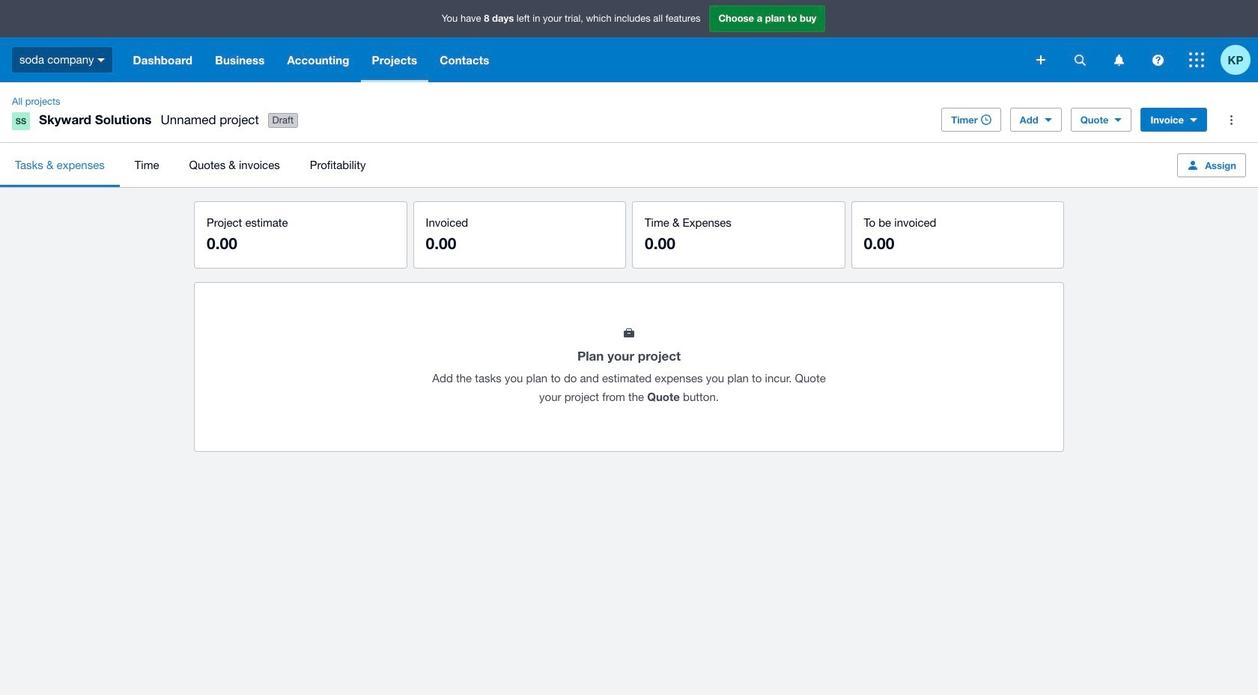 Task type: locate. For each thing, give the bounding box(es) containing it.
svg image
[[1189, 52, 1204, 67], [1114, 54, 1124, 66], [1037, 55, 1046, 64]]

0 horizontal spatial svg image
[[1037, 55, 1046, 64]]

1 horizontal spatial svg image
[[1074, 54, 1086, 66]]

banner
[[0, 0, 1258, 82]]

svg image
[[1074, 54, 1086, 66], [1152, 54, 1164, 66], [98, 58, 105, 62]]

2 horizontal spatial svg image
[[1189, 52, 1204, 67]]

2 horizontal spatial svg image
[[1152, 54, 1164, 66]]



Task type: vqa. For each thing, say whether or not it's contained in the screenshot.
svg icon
yes



Task type: describe. For each thing, give the bounding box(es) containing it.
more options image
[[1216, 105, 1246, 135]]

0 horizontal spatial svg image
[[98, 58, 105, 62]]

1 horizontal spatial svg image
[[1114, 54, 1124, 66]]



